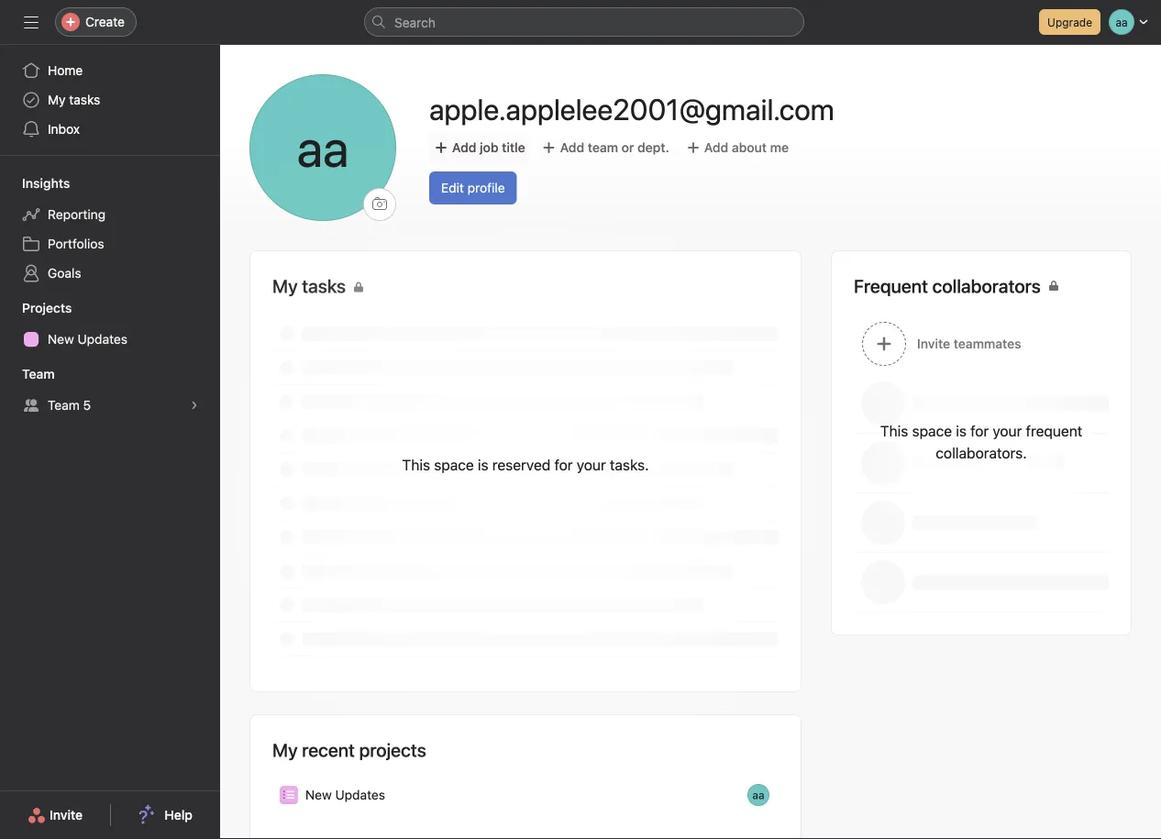 Task type: locate. For each thing, give the bounding box(es) containing it.
0 horizontal spatial new
[[48, 332, 74, 347]]

aa button
[[249, 74, 396, 221]]

new
[[48, 332, 74, 347], [305, 787, 332, 802]]

0 vertical spatial updates
[[78, 332, 127, 347]]

see details, team 5 image
[[189, 400, 200, 411]]

my tasks link
[[11, 85, 209, 115]]

projects element
[[0, 292, 220, 358]]

1 add from the left
[[452, 140, 476, 155]]

1 horizontal spatial updates
[[335, 787, 385, 802]]

aa inside button
[[297, 117, 349, 178]]

add left about
[[704, 140, 728, 155]]

updates down recent projects
[[335, 787, 385, 802]]

add inside button
[[560, 140, 584, 155]]

1 horizontal spatial my
[[272, 739, 298, 761]]

home link
[[11, 56, 209, 85]]

my up list icon
[[272, 739, 298, 761]]

new updates
[[48, 332, 127, 347], [305, 787, 385, 802]]

1 vertical spatial my
[[272, 739, 298, 761]]

0 horizontal spatial my
[[48, 92, 66, 107]]

add
[[452, 140, 476, 155], [560, 140, 584, 155], [704, 140, 728, 155]]

me
[[770, 140, 789, 155]]

new updates down projects
[[48, 332, 127, 347]]

3 add from the left
[[704, 140, 728, 155]]

my tasks
[[272, 275, 346, 297]]

1 vertical spatial team
[[48, 398, 80, 413]]

add job title
[[452, 140, 525, 155]]

projects
[[22, 300, 72, 315]]

team up team 5
[[22, 366, 55, 382]]

team 5
[[48, 398, 91, 413]]

new inside 'link'
[[48, 332, 74, 347]]

0 vertical spatial new updates
[[48, 332, 127, 347]]

updates inside 'link'
[[78, 332, 127, 347]]

portfolios
[[48, 236, 104, 251]]

new updates link
[[11, 325, 209, 354]]

1 vertical spatial new updates
[[305, 787, 385, 802]]

1 horizontal spatial new updates
[[305, 787, 385, 802]]

home
[[48, 63, 83, 78]]

0 horizontal spatial add
[[452, 140, 476, 155]]

add for add job title
[[452, 140, 476, 155]]

updates up teams element
[[78, 332, 127, 347]]

0 vertical spatial my
[[48, 92, 66, 107]]

team
[[22, 366, 55, 382], [48, 398, 80, 413]]

0 horizontal spatial new updates
[[48, 332, 127, 347]]

invite
[[50, 808, 83, 823]]

2 horizontal spatial add
[[704, 140, 728, 155]]

add inside 'button'
[[704, 140, 728, 155]]

add about me
[[704, 140, 789, 155]]

invite button
[[16, 799, 95, 832]]

add left the job
[[452, 140, 476, 155]]

new updates down my recent projects
[[305, 787, 385, 802]]

my
[[48, 92, 66, 107], [272, 739, 298, 761]]

add team or dept. button
[[537, 131, 674, 164]]

my inside the global element
[[48, 92, 66, 107]]

title
[[502, 140, 525, 155]]

0 vertical spatial new
[[48, 332, 74, 347]]

upload new photo image
[[372, 197, 387, 212]]

my tasks
[[48, 92, 100, 107]]

0 horizontal spatial updates
[[78, 332, 127, 347]]

add inside button
[[452, 140, 476, 155]]

aa
[[297, 117, 349, 178], [752, 789, 765, 802]]

add job title button
[[429, 131, 530, 164]]

team for team 5
[[48, 398, 80, 413]]

1 vertical spatial aa
[[752, 789, 765, 802]]

my left tasks
[[48, 92, 66, 107]]

1 vertical spatial new
[[305, 787, 332, 802]]

team left 5
[[48, 398, 80, 413]]

add left team
[[560, 140, 584, 155]]

2 add from the left
[[560, 140, 584, 155]]

1 horizontal spatial add
[[560, 140, 584, 155]]

0 horizontal spatial aa
[[297, 117, 349, 178]]

1 horizontal spatial aa
[[752, 789, 765, 802]]

insights
[[22, 176, 70, 191]]

new down projects
[[48, 332, 74, 347]]

create
[[85, 14, 125, 29]]

inbox link
[[11, 115, 209, 144]]

insights element
[[0, 167, 220, 292]]

insights button
[[0, 174, 70, 193]]

goals link
[[11, 259, 209, 288]]

new right list icon
[[305, 787, 332, 802]]

0 vertical spatial team
[[22, 366, 55, 382]]

inbox
[[48, 122, 80, 137]]

0 vertical spatial aa
[[297, 117, 349, 178]]

team inside dropdown button
[[22, 366, 55, 382]]

updates
[[78, 332, 127, 347], [335, 787, 385, 802]]



Task type: vqa. For each thing, say whether or not it's contained in the screenshot.
'updates' inside NEW UPDATES link
yes



Task type: describe. For each thing, give the bounding box(es) containing it.
1 vertical spatial updates
[[335, 787, 385, 802]]

1 horizontal spatial new
[[305, 787, 332, 802]]

my recent projects
[[272, 739, 426, 761]]

5
[[83, 398, 91, 413]]

create button
[[55, 7, 137, 37]]

recent projects
[[302, 739, 426, 761]]

apple.applelee2001@gmail.com
[[429, 92, 834, 127]]

add for add team or dept.
[[560, 140, 584, 155]]

list image
[[283, 790, 294, 801]]

global element
[[0, 45, 220, 155]]

help button
[[127, 799, 204, 832]]

hide sidebar image
[[24, 15, 39, 29]]

invite teammates
[[917, 336, 1021, 351]]

upgrade button
[[1039, 9, 1101, 35]]

reporting
[[48, 207, 106, 222]]

Search tasks, projects, and more text field
[[364, 7, 804, 37]]

invite teammates button
[[832, 314, 1131, 374]]

add team or dept.
[[560, 140, 669, 155]]

edit
[[441, 180, 464, 195]]

teams element
[[0, 358, 220, 424]]

team for team
[[22, 366, 55, 382]]

upgrade
[[1047, 16, 1092, 28]]

edit profile
[[441, 180, 505, 195]]

goals
[[48, 266, 81, 281]]

team button
[[0, 365, 55, 383]]

about
[[732, 140, 767, 155]]

profile
[[467, 180, 505, 195]]

frequent collaborators
[[854, 275, 1041, 297]]

my for my tasks
[[48, 92, 66, 107]]

team
[[588, 140, 618, 155]]

help
[[164, 808, 193, 823]]

edit profile button
[[429, 171, 517, 205]]

reporting link
[[11, 200, 209, 229]]

portfolios link
[[11, 229, 209, 259]]

or
[[622, 140, 634, 155]]

my for my recent projects
[[272, 739, 298, 761]]

dept.
[[637, 140, 669, 155]]

new updates inside 'link'
[[48, 332, 127, 347]]

add about me button
[[681, 131, 793, 164]]

team 5 link
[[11, 391, 209, 420]]

job
[[480, 140, 498, 155]]

add for add about me
[[704, 140, 728, 155]]

tasks
[[69, 92, 100, 107]]

projects button
[[0, 299, 72, 317]]



